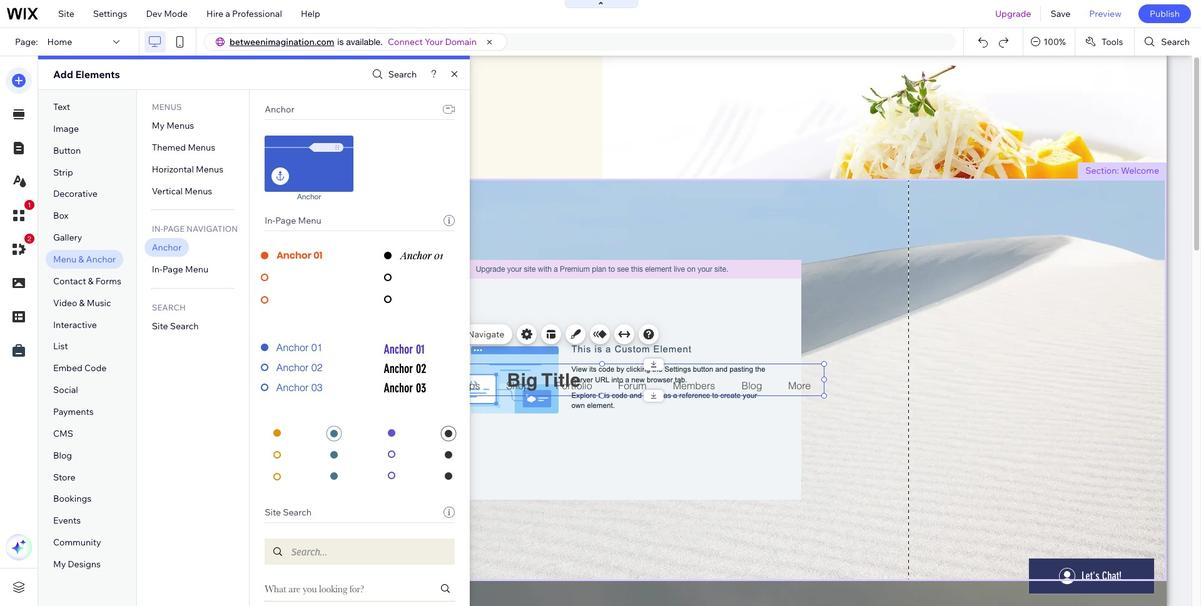 Task type: describe. For each thing, give the bounding box(es) containing it.
in- down the in-page navigation
[[152, 264, 162, 275]]

vertical
[[152, 186, 183, 197]]

embed
[[53, 363, 82, 374]]

settings
[[93, 8, 127, 19]]

menus for horizontal
[[196, 164, 223, 175]]

designs
[[68, 559, 101, 571]]

contact & forms
[[53, 276, 121, 287]]

2
[[27, 235, 31, 243]]

bookings
[[53, 494, 91, 505]]

section:
[[1085, 165, 1119, 176]]

horizontal menu
[[384, 355, 441, 364]]

strip
[[53, 167, 73, 178]]

your
[[425, 36, 443, 48]]

navigation
[[186, 224, 238, 234]]

interactive
[[53, 319, 97, 331]]

themed
[[152, 142, 186, 153]]

1 horizontal spatial site search
[[265, 507, 311, 519]]

themed menus
[[152, 142, 215, 153]]

1 horizontal spatial in-page menu
[[265, 215, 321, 226]]

100%
[[1044, 36, 1066, 48]]

publish
[[1150, 8, 1180, 19]]

music
[[87, 298, 111, 309]]

image
[[53, 123, 79, 134]]

video
[[53, 298, 77, 309]]

embed code
[[53, 363, 106, 374]]

button
[[53, 145, 81, 156]]

dev
[[146, 8, 162, 19]]

domain
[[445, 36, 477, 48]]

1 vertical spatial search button
[[369, 65, 417, 84]]

publish button
[[1138, 4, 1191, 23]]

horizontal for horizontal menu
[[384, 355, 420, 364]]

community
[[53, 537, 101, 549]]

vertical menus
[[152, 186, 212, 197]]

menus for my
[[166, 120, 194, 131]]

payments
[[53, 407, 94, 418]]

section: welcome
[[1085, 165, 1159, 176]]

1 button
[[6, 200, 34, 229]]

is available. connect your domain
[[337, 36, 477, 48]]

upgrade
[[995, 8, 1031, 19]]

manage menu
[[389, 329, 447, 340]]

my for my designs
[[53, 559, 66, 571]]

0 vertical spatial site
[[58, 8, 74, 19]]

tools button
[[1075, 28, 1134, 56]]

hire
[[206, 8, 223, 19]]

2 vertical spatial site
[[265, 507, 281, 519]]

menu & anchor
[[53, 254, 116, 265]]

1 vertical spatial site
[[152, 321, 168, 332]]

available.
[[346, 37, 383, 47]]



Task type: locate. For each thing, give the bounding box(es) containing it.
2 horizontal spatial site
[[265, 507, 281, 519]]

& for menu
[[78, 254, 84, 265]]

1 vertical spatial my
[[53, 559, 66, 571]]

0 vertical spatial horizontal
[[152, 164, 194, 175]]

manage
[[389, 329, 422, 340]]

my
[[152, 120, 165, 131], [53, 559, 66, 571]]

menus up horizontal menus
[[188, 142, 215, 153]]

search button down publish
[[1135, 28, 1201, 56]]

preview
[[1089, 8, 1122, 19]]

a
[[225, 8, 230, 19]]

2 vertical spatial &
[[79, 298, 85, 309]]

hire a professional
[[206, 8, 282, 19]]

add
[[53, 68, 73, 81]]

blog
[[53, 450, 72, 461]]

my menus
[[152, 120, 194, 131]]

horizontal down manage
[[384, 355, 420, 364]]

search
[[1161, 36, 1190, 48], [388, 69, 417, 80], [152, 303, 186, 313], [170, 321, 199, 332], [283, 507, 311, 519]]

gallery
[[53, 232, 82, 243]]

1 vertical spatial site search
[[265, 507, 311, 519]]

horizontal
[[152, 164, 194, 175], [384, 355, 420, 364]]

text
[[53, 101, 70, 113]]

site search
[[152, 321, 199, 332], [265, 507, 311, 519]]

menus down horizontal menus
[[185, 186, 212, 197]]

events
[[53, 516, 81, 527]]

contact
[[53, 276, 86, 287]]

welcome
[[1121, 165, 1159, 176]]

professional
[[232, 8, 282, 19]]

& for contact
[[88, 276, 94, 287]]

menus up my menus
[[152, 102, 182, 112]]

horizontal down themed
[[152, 164, 194, 175]]

social
[[53, 385, 78, 396]]

1 vertical spatial in-page menu
[[152, 264, 208, 275]]

0 vertical spatial &
[[78, 254, 84, 265]]

1 horizontal spatial search button
[[1135, 28, 1201, 56]]

my designs
[[53, 559, 101, 571]]

my up themed
[[152, 120, 165, 131]]

menus up the themed menus
[[166, 120, 194, 131]]

navigate
[[468, 329, 504, 340]]

1 horizontal spatial site
[[152, 321, 168, 332]]

0 horizontal spatial site
[[58, 8, 74, 19]]

& up contact & forms
[[78, 254, 84, 265]]

in- down vertical
[[152, 224, 163, 234]]

horizontal for horizontal menus
[[152, 164, 194, 175]]

my for my menus
[[152, 120, 165, 131]]

home
[[47, 36, 72, 48]]

menus
[[152, 102, 182, 112], [166, 120, 194, 131], [188, 142, 215, 153], [196, 164, 223, 175], [185, 186, 212, 197]]

forms
[[96, 276, 121, 287]]

video & music
[[53, 298, 111, 309]]

&
[[78, 254, 84, 265], [88, 276, 94, 287], [79, 298, 85, 309]]

page
[[275, 215, 296, 226], [163, 224, 185, 234], [162, 264, 183, 275]]

1 vertical spatial horizontal
[[384, 355, 420, 364]]

my left the "designs"
[[53, 559, 66, 571]]

menu
[[298, 215, 321, 226], [53, 254, 76, 265], [185, 264, 208, 275], [424, 329, 447, 340], [421, 355, 441, 364]]

0 horizontal spatial search button
[[369, 65, 417, 84]]

in-page navigation
[[152, 224, 238, 234]]

in-page menu
[[265, 215, 321, 226], [152, 264, 208, 275]]

menus for vertical
[[185, 186, 212, 197]]

0 horizontal spatial site search
[[152, 321, 199, 332]]

help
[[301, 8, 320, 19]]

in-
[[265, 215, 275, 226], [152, 224, 163, 234], [152, 264, 162, 275]]

dev mode
[[146, 8, 188, 19]]

code
[[84, 363, 106, 374]]

& for video
[[79, 298, 85, 309]]

decorative
[[53, 189, 98, 200]]

mode
[[164, 8, 188, 19]]

connect
[[388, 36, 423, 48]]

horizontal menus
[[152, 164, 223, 175]]

1 vertical spatial &
[[88, 276, 94, 287]]

box
[[53, 210, 68, 222]]

save button
[[1041, 0, 1080, 28]]

0 horizontal spatial in-page menu
[[152, 264, 208, 275]]

add elements
[[53, 68, 120, 81]]

& left forms
[[88, 276, 94, 287]]

betweenimagination.com
[[230, 36, 334, 48]]

search button
[[1135, 28, 1201, 56], [369, 65, 417, 84]]

menus for themed
[[188, 142, 215, 153]]

save
[[1051, 8, 1071, 19]]

0 vertical spatial in-page menu
[[265, 215, 321, 226]]

0 vertical spatial search button
[[1135, 28, 1201, 56]]

1 horizontal spatial horizontal
[[384, 355, 420, 364]]

site
[[58, 8, 74, 19], [152, 321, 168, 332], [265, 507, 281, 519]]

2 button
[[6, 234, 34, 263]]

list
[[53, 341, 68, 352]]

0 vertical spatial my
[[152, 120, 165, 131]]

search button down the connect
[[369, 65, 417, 84]]

store
[[53, 472, 75, 483]]

0 vertical spatial site search
[[152, 321, 199, 332]]

cms
[[53, 428, 73, 440]]

1 horizontal spatial my
[[152, 120, 165, 131]]

0 horizontal spatial my
[[53, 559, 66, 571]]

tools
[[1102, 36, 1123, 48]]

in- right navigation
[[265, 215, 275, 226]]

anchor
[[265, 104, 295, 115], [297, 193, 321, 201], [152, 242, 182, 254], [86, 254, 116, 265]]

0 horizontal spatial horizontal
[[152, 164, 194, 175]]

1
[[27, 201, 31, 209]]

menus down the themed menus
[[196, 164, 223, 175]]

is
[[337, 37, 344, 47]]

preview button
[[1080, 0, 1131, 28]]

& right video
[[79, 298, 85, 309]]

100% button
[[1024, 28, 1075, 56]]

elements
[[75, 68, 120, 81]]



Task type: vqa. For each thing, say whether or not it's contained in the screenshot.
Menus
yes



